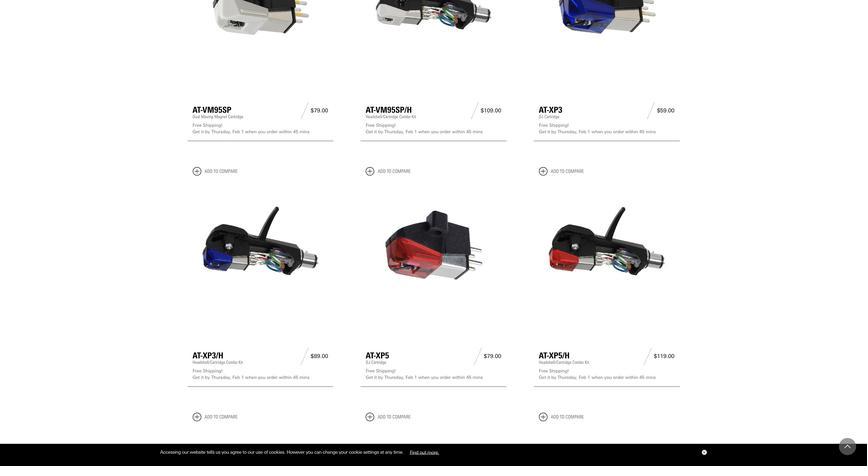 Task type: describe. For each thing, give the bounding box(es) containing it.
at-xp3 dj cartridge
[[539, 105, 562, 119]]

by down at-xp3/h headshell/cartridge combo kit
[[205, 375, 210, 380]]

accessing our website tells us you agree to our use of cookies. however you can change your cookie settings at any time.
[[160, 449, 405, 455]]

headshell/cartridge for vm95sp/h
[[366, 114, 398, 119]]

shipping! down at-vm95sp/h headshell/cartridge combo kit at left top
[[376, 123, 396, 128]]

settings
[[363, 449, 379, 455]]

divider line image for at-xp3/h
[[299, 348, 311, 365]]

get down at-xp5/h headshell/cartridge combo kit
[[539, 375, 546, 380]]

vm95sp
[[203, 105, 231, 115]]

free down at-xp5 dj cartridge
[[366, 368, 375, 373]]

agree
[[230, 449, 241, 455]]

find out more.
[[410, 449, 439, 455]]

divider line image for at-xp5
[[472, 348, 484, 365]]

compare for the at xp7 image add to compare button
[[219, 414, 238, 420]]

it down at-xp5 dj cartridge
[[374, 375, 377, 380]]

by down moving
[[205, 129, 210, 134]]

thursday, down xp5
[[384, 375, 404, 380]]

at- for xp5/h
[[539, 351, 549, 360]]

by down at-xp5 dj cartridge
[[378, 375, 383, 380]]

to for at xp5/h image at right
[[560, 168, 565, 174]]

at xp3/h image
[[193, 181, 328, 317]]

it down at-vm95sp/h headshell/cartridge combo kit at left top
[[374, 129, 377, 134]]

of
[[264, 449, 268, 455]]

tells
[[207, 449, 215, 455]]

change
[[323, 449, 338, 455]]

arrow up image
[[844, 444, 851, 450]]

moving
[[201, 114, 213, 119]]

free down at-xp3 dj cartridge on the right of the page
[[539, 123, 548, 128]]

thursday, down xp3
[[558, 129, 577, 134]]

get down at-vm95sp/h headshell/cartridge combo kit at left top
[[366, 129, 373, 134]]

get down dual
[[193, 129, 200, 134]]

divider line image for at-vm95sp/h
[[469, 102, 481, 119]]

free down at-vm95sp/h headshell/cartridge combo kit at left top
[[366, 123, 375, 128]]

get down at-xp3/h headshell/cartridge combo kit
[[193, 375, 200, 380]]

add for 'at xp3/h' image
[[205, 168, 213, 174]]

xp3/h
[[203, 351, 223, 360]]

combo for vm95sp/h
[[399, 114, 411, 119]]

add to compare button for at xp5/h image at right
[[539, 167, 584, 176]]

free down at-xp5/h headshell/cartridge combo kit
[[539, 368, 548, 373]]

by down at-xp3 dj cartridge on the right of the page
[[551, 129, 556, 134]]

add for at xp5/h image at right
[[551, 168, 559, 174]]

shipping! down moving
[[203, 123, 223, 128]]

to for at xp7/h image
[[387, 414, 391, 420]]

to for 'at xp3/h' image
[[214, 168, 218, 174]]

at xp5/h image
[[539, 181, 674, 317]]

compare for at xp5 image's add to compare button
[[392, 168, 411, 174]]

find out more. link
[[405, 447, 444, 457]]

get down at-xp3 dj cartridge on the right of the page
[[539, 129, 546, 134]]

compare for add to compare button for at xp5/h image at right
[[566, 168, 584, 174]]

at xp7/h image
[[366, 427, 501, 466]]

thursday, down magnet
[[211, 129, 231, 134]]

website
[[190, 449, 205, 455]]

free down at-xp3/h headshell/cartridge combo kit
[[193, 368, 202, 373]]

can
[[314, 449, 322, 455]]

use
[[256, 449, 263, 455]]

combo for xp5/h
[[572, 360, 584, 365]]

at xp3 image
[[539, 0, 674, 71]]

thursday, down at-xp5/h headshell/cartridge combo kit
[[558, 375, 577, 380]]

xp5/h
[[549, 351, 570, 360]]

vm510cb image
[[539, 427, 674, 466]]

it down "xp5/h"
[[547, 375, 550, 380]]

to for vm510cb image
[[560, 414, 565, 420]]

2 our from the left
[[248, 449, 254, 455]]

at- for xp3/h
[[193, 351, 203, 360]]

add for at xp7/h image
[[378, 414, 386, 420]]

$89.00
[[311, 353, 328, 360]]

add to compare button for 'at xp3/h' image
[[193, 167, 238, 176]]

add for vm510cb image
[[551, 414, 559, 420]]

headshell/cartridge for xp5/h
[[539, 360, 571, 365]]

divider line image for at-xp5/h
[[642, 348, 654, 365]]

more.
[[427, 449, 439, 455]]



Task type: vqa. For each thing, say whether or not it's contained in the screenshot.


Task type: locate. For each thing, give the bounding box(es) containing it.
1 vertical spatial dj
[[366, 360, 370, 365]]

mins
[[299, 129, 310, 134], [473, 129, 483, 134], [646, 129, 656, 134], [299, 375, 310, 380], [473, 375, 483, 380], [646, 375, 656, 380]]

to
[[214, 168, 218, 174], [387, 168, 391, 174], [560, 168, 565, 174], [214, 414, 218, 420], [387, 414, 391, 420], [560, 414, 565, 420], [243, 449, 247, 455]]

1 horizontal spatial combo
[[399, 114, 411, 119]]

headshell/cartridge inside at-vm95sp/h headshell/cartridge combo kit
[[366, 114, 398, 119]]

$79.00 for at-vm95sp
[[311, 107, 328, 114]]

xp3
[[549, 105, 562, 115]]

at-xp3/h headshell/cartridge combo kit
[[193, 351, 243, 365]]

at- for vm95sp/h
[[366, 105, 376, 115]]

1 horizontal spatial $79.00
[[484, 353, 501, 360]]

dj inside at-xp3 dj cartridge
[[539, 114, 543, 119]]

add to compare button for vm510cb image
[[539, 413, 584, 421]]

0 vertical spatial $79.00
[[311, 107, 328, 114]]

compare for add to compare button corresponding to at xp7/h image
[[392, 414, 411, 420]]

add to compare for the at xp7 image
[[205, 414, 238, 420]]

order
[[267, 129, 278, 134], [440, 129, 451, 134], [613, 129, 624, 134], [267, 375, 278, 380], [440, 375, 451, 380], [613, 375, 624, 380]]

any
[[385, 449, 392, 455]]

thursday, down at-vm95sp/h headshell/cartridge combo kit at left top
[[384, 129, 404, 134]]

you
[[258, 129, 265, 134], [431, 129, 439, 134], [604, 129, 612, 134], [258, 375, 265, 380], [431, 375, 439, 380], [604, 375, 612, 380], [222, 449, 229, 455], [306, 449, 313, 455]]

combo for xp3/h
[[226, 360, 237, 365]]

add to compare for 'at xp3/h' image
[[205, 168, 238, 174]]

combo inside at-xp5/h headshell/cartridge combo kit
[[572, 360, 584, 365]]

at xp5 image
[[366, 181, 501, 317]]

headshell/cartridge
[[366, 114, 398, 119], [193, 360, 225, 365], [539, 360, 571, 365]]

cartridge for at-xp5
[[371, 360, 386, 365]]

add to compare button for at xp7/h image
[[366, 413, 411, 421]]

shipping! down at-xp3 dj cartridge on the right of the page
[[549, 123, 569, 128]]

accessing
[[160, 449, 181, 455]]

compare for add to compare button for 'at xp3/h' image
[[219, 168, 238, 174]]

xp5
[[376, 351, 389, 360]]

1 vertical spatial $79.00
[[484, 353, 501, 360]]

at- for xp5
[[366, 351, 376, 360]]

1 our from the left
[[182, 449, 189, 455]]

dual
[[193, 114, 200, 119]]

cartridge inside at-xp5 dj cartridge
[[371, 360, 386, 365]]

0 horizontal spatial kit
[[238, 360, 243, 365]]

$79.00 for at-xp5
[[484, 353, 501, 360]]

0 horizontal spatial our
[[182, 449, 189, 455]]

add
[[205, 168, 213, 174], [378, 168, 386, 174], [551, 168, 559, 174], [205, 414, 213, 420], [378, 414, 386, 420], [551, 414, 559, 420]]

get down at-xp5 dj cartridge
[[366, 375, 373, 380]]

our left use
[[248, 449, 254, 455]]

by down at-xp5/h headshell/cartridge combo kit
[[551, 375, 556, 380]]

our left the website
[[182, 449, 189, 455]]

45
[[293, 129, 298, 134], [466, 129, 471, 134], [639, 129, 645, 134], [293, 375, 298, 380], [466, 375, 471, 380], [639, 375, 645, 380]]

add for the at xp7 image
[[205, 414, 213, 420]]

by
[[205, 129, 210, 134], [378, 129, 383, 134], [551, 129, 556, 134], [205, 375, 210, 380], [378, 375, 383, 380], [551, 375, 556, 380]]

at- inside at-xp3 dj cartridge
[[539, 105, 549, 115]]

kit inside at-xp5/h headshell/cartridge combo kit
[[585, 360, 589, 365]]

0 horizontal spatial headshell/cartridge
[[193, 360, 225, 365]]

kit
[[412, 114, 416, 119], [238, 360, 243, 365], [585, 360, 589, 365]]

add to compare for at xp5 image
[[378, 168, 411, 174]]

dj for at-xp3
[[539, 114, 543, 119]]

at-vm95sp/h headshell/cartridge combo kit
[[366, 105, 416, 119]]

dj
[[539, 114, 543, 119], [366, 360, 370, 365]]

at- inside at-vm95sp/h headshell/cartridge combo kit
[[366, 105, 376, 115]]

to for at xp5 image
[[387, 168, 391, 174]]

1 horizontal spatial our
[[248, 449, 254, 455]]

divider line image for at-xp3
[[645, 102, 657, 119]]

however
[[287, 449, 305, 455]]

at- inside at-xp5 dj cartridge
[[366, 351, 376, 360]]

2 horizontal spatial cartridge
[[544, 114, 559, 119]]

vm95sp/h
[[376, 105, 412, 115]]

free shipping! get it by thursday, feb 1 when you order within 45 mins
[[193, 123, 310, 134], [366, 123, 483, 134], [539, 123, 656, 134], [193, 368, 310, 380], [366, 368, 483, 380], [539, 368, 656, 380]]

0 horizontal spatial $79.00
[[311, 107, 328, 114]]

dj left xp5
[[366, 360, 370, 365]]

cartridge inside at-vm95sp dual moving magnet cartridge
[[228, 114, 243, 119]]

find
[[410, 449, 418, 455]]

0 horizontal spatial cartridge
[[228, 114, 243, 119]]

cookies.
[[269, 449, 285, 455]]

at- for xp3
[[539, 105, 549, 115]]

our
[[182, 449, 189, 455], [248, 449, 254, 455]]

compare for add to compare button corresponding to vm510cb image
[[566, 414, 584, 420]]

dj for at-xp5
[[366, 360, 370, 365]]

1 horizontal spatial dj
[[539, 114, 543, 119]]

us
[[216, 449, 220, 455]]

2 horizontal spatial kit
[[585, 360, 589, 365]]

cookie
[[349, 449, 362, 455]]

cartridge inside at-xp3 dj cartridge
[[544, 114, 559, 119]]

by down at-vm95sp/h headshell/cartridge combo kit at left top
[[378, 129, 383, 134]]

1
[[241, 129, 244, 134], [414, 129, 417, 134], [588, 129, 590, 134], [241, 375, 244, 380], [414, 375, 417, 380], [588, 375, 590, 380]]

at-xp5 dj cartridge
[[366, 351, 389, 365]]

at- for vm95sp
[[193, 105, 203, 115]]

divider line image
[[299, 102, 311, 119], [469, 102, 481, 119], [645, 102, 657, 119], [299, 348, 311, 365], [472, 348, 484, 365], [642, 348, 654, 365]]

feb
[[232, 129, 240, 134], [406, 129, 413, 134], [579, 129, 586, 134], [232, 375, 240, 380], [406, 375, 413, 380], [579, 375, 586, 380]]

headshell/cartridge inside at-xp3/h headshell/cartridge combo kit
[[193, 360, 225, 365]]

kit inside at-xp3/h headshell/cartridge combo kit
[[238, 360, 243, 365]]

cross image
[[702, 451, 705, 454]]

get
[[193, 129, 200, 134], [366, 129, 373, 134], [539, 129, 546, 134], [193, 375, 200, 380], [366, 375, 373, 380], [539, 375, 546, 380]]

your
[[339, 449, 348, 455]]

out
[[420, 449, 426, 455]]

thursday, down at-xp3/h headshell/cartridge combo kit
[[211, 375, 231, 380]]

kit for vm95sp/h
[[412, 114, 416, 119]]

at vm95sp image
[[193, 0, 328, 71]]

at xp7 image
[[193, 427, 328, 466]]

2 horizontal spatial headshell/cartridge
[[539, 360, 571, 365]]

at
[[380, 449, 384, 455]]

at- inside at-xp5/h headshell/cartridge combo kit
[[539, 351, 549, 360]]

within
[[279, 129, 292, 134], [452, 129, 465, 134], [625, 129, 638, 134], [279, 375, 292, 380], [452, 375, 465, 380], [625, 375, 638, 380]]

at-xp5/h headshell/cartridge combo kit
[[539, 351, 589, 365]]

1 horizontal spatial kit
[[412, 114, 416, 119]]

headshell/cartridge for xp3/h
[[193, 360, 225, 365]]

0 vertical spatial dj
[[539, 114, 543, 119]]

time.
[[393, 449, 404, 455]]

shipping!
[[203, 123, 223, 128], [376, 123, 396, 128], [549, 123, 569, 128], [203, 368, 223, 373], [376, 368, 396, 373], [549, 368, 569, 373]]

add to compare for vm510cb image
[[551, 414, 584, 420]]

kit for xp5/h
[[585, 360, 589, 365]]

it down moving
[[201, 129, 204, 134]]

combo inside at-vm95sp/h headshell/cartridge combo kit
[[399, 114, 411, 119]]

at vm95sp/h image
[[366, 0, 501, 71]]

it
[[201, 129, 204, 134], [374, 129, 377, 134], [547, 129, 550, 134], [201, 375, 204, 380], [374, 375, 377, 380], [547, 375, 550, 380]]

it down xp3/h
[[201, 375, 204, 380]]

add for at xp5 image
[[378, 168, 386, 174]]

0 horizontal spatial dj
[[366, 360, 370, 365]]

dj left xp3
[[539, 114, 543, 119]]

combo inside at-xp3/h headshell/cartridge combo kit
[[226, 360, 237, 365]]

kit inside at-vm95sp/h headshell/cartridge combo kit
[[412, 114, 416, 119]]

compare
[[219, 168, 238, 174], [392, 168, 411, 174], [566, 168, 584, 174], [219, 414, 238, 420], [392, 414, 411, 420], [566, 414, 584, 420]]

shipping! down at-xp5/h headshell/cartridge combo kit
[[549, 368, 569, 373]]

add to compare
[[205, 168, 238, 174], [378, 168, 411, 174], [551, 168, 584, 174], [205, 414, 238, 420], [378, 414, 411, 420], [551, 414, 584, 420]]

at-
[[193, 105, 203, 115], [366, 105, 376, 115], [539, 105, 549, 115], [193, 351, 203, 360], [366, 351, 376, 360], [539, 351, 549, 360]]

0 horizontal spatial combo
[[226, 360, 237, 365]]

it down at-xp3 dj cartridge on the right of the page
[[547, 129, 550, 134]]

$79.00
[[311, 107, 328, 114], [484, 353, 501, 360]]

at- inside at-vm95sp dual moving magnet cartridge
[[193, 105, 203, 115]]

at- inside at-xp3/h headshell/cartridge combo kit
[[193, 351, 203, 360]]

dj inside at-xp5 dj cartridge
[[366, 360, 370, 365]]

add to compare for at xp7/h image
[[378, 414, 411, 420]]

shipping! down at-xp3/h headshell/cartridge combo kit
[[203, 368, 223, 373]]

combo
[[399, 114, 411, 119], [226, 360, 237, 365], [572, 360, 584, 365]]

free
[[193, 123, 202, 128], [366, 123, 375, 128], [539, 123, 548, 128], [193, 368, 202, 373], [366, 368, 375, 373], [539, 368, 548, 373]]

add to compare button for the at xp7 image
[[193, 413, 238, 421]]

free down dual
[[193, 123, 202, 128]]

shipping! down at-xp5 dj cartridge
[[376, 368, 396, 373]]

1 horizontal spatial headshell/cartridge
[[366, 114, 398, 119]]

add to compare for at xp5/h image at right
[[551, 168, 584, 174]]

thursday,
[[211, 129, 231, 134], [384, 129, 404, 134], [558, 129, 577, 134], [211, 375, 231, 380], [384, 375, 404, 380], [558, 375, 577, 380]]

headshell/cartridge inside at-xp5/h headshell/cartridge combo kit
[[539, 360, 571, 365]]

to for the at xp7 image
[[214, 414, 218, 420]]

$109.00
[[481, 107, 501, 114]]

2 horizontal spatial combo
[[572, 360, 584, 365]]

when
[[245, 129, 257, 134], [418, 129, 430, 134], [591, 129, 603, 134], [245, 375, 257, 380], [418, 375, 430, 380], [591, 375, 603, 380]]

$59.00
[[657, 107, 674, 114]]

$119.00
[[654, 353, 674, 360]]

add to compare button for at xp5 image
[[366, 167, 411, 176]]

at-vm95sp dual moving magnet cartridge
[[193, 105, 243, 119]]

cartridge for at-xp3
[[544, 114, 559, 119]]

add to compare button
[[193, 167, 238, 176], [366, 167, 411, 176], [539, 167, 584, 176], [193, 413, 238, 421], [366, 413, 411, 421], [539, 413, 584, 421]]

magnet
[[214, 114, 227, 119]]

divider line image for at-vm95sp
[[299, 102, 311, 119]]

1 horizontal spatial cartridge
[[371, 360, 386, 365]]

kit for xp3/h
[[238, 360, 243, 365]]

cartridge
[[228, 114, 243, 119], [544, 114, 559, 119], [371, 360, 386, 365]]



